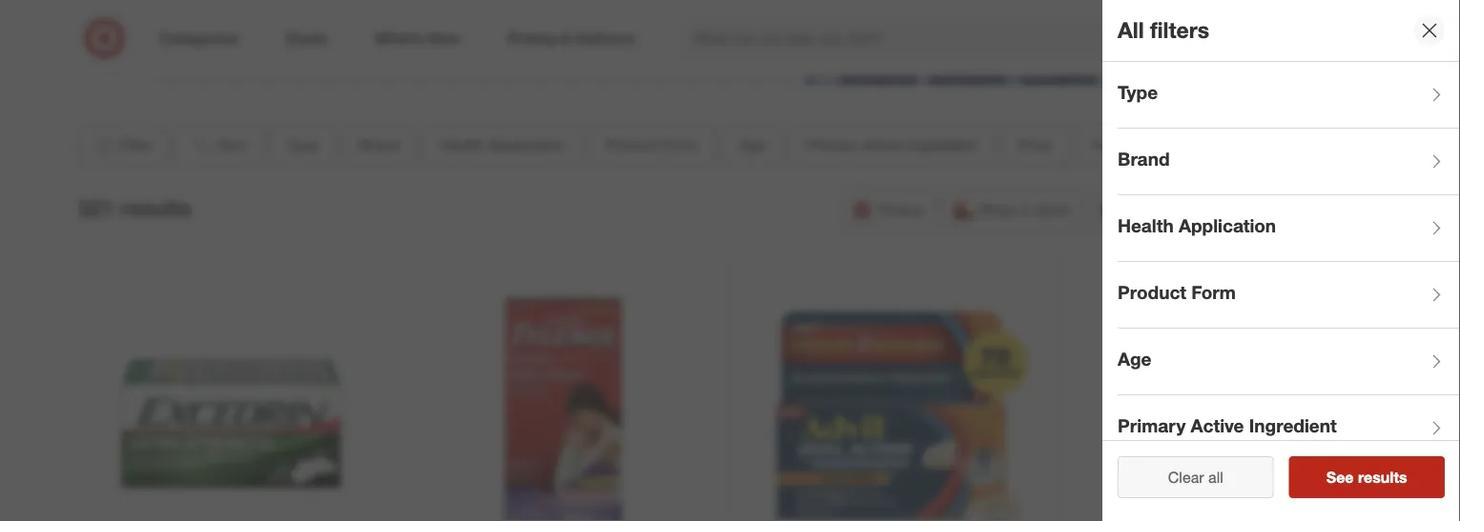 Task type: describe. For each thing, give the bounding box(es) containing it.
clear all
[[1168, 468, 1224, 487]]

1 horizontal spatial health application button
[[1118, 196, 1461, 262]]

application inside all filters dialog
[[1179, 215, 1277, 237]]

all
[[1118, 17, 1144, 44]]

1 vertical spatial age button
[[1118, 329, 1461, 396]]

same day delivery button
[[1090, 189, 1267, 231]]

0 vertical spatial product form button
[[589, 124, 715, 166]]

0 horizontal spatial health application
[[440, 136, 565, 154]]

health inside all filters dialog
[[1118, 215, 1174, 237]]

primary inside all filters dialog
[[1118, 416, 1186, 438]]

0 horizontal spatial brand
[[359, 136, 400, 154]]

see results button
[[1289, 457, 1445, 499]]

price button
[[1002, 124, 1069, 166]]

delivery
[[1200, 201, 1255, 219]]

store
[[1036, 201, 1070, 219]]

search
[[1143, 31, 1189, 49]]

1 horizontal spatial type button
[[1118, 62, 1461, 129]]

product inside all filters dialog
[[1118, 282, 1187, 304]]

form inside all filters dialog
[[1192, 282, 1236, 304]]

filter button
[[78, 124, 167, 166]]

same day delivery
[[1125, 201, 1255, 219]]

type inside all filters dialog
[[1118, 82, 1158, 104]]

health facts
[[1093, 136, 1178, 154]]

health facts button
[[1077, 124, 1194, 166]]

0 horizontal spatial product form
[[605, 136, 699, 154]]

brand inside all filters dialog
[[1118, 148, 1170, 170]]

facts
[[1141, 136, 1178, 154]]

0 horizontal spatial primary active ingredient
[[806, 136, 978, 154]]

0 horizontal spatial type button
[[270, 124, 335, 166]]

price
[[1018, 136, 1053, 154]]

filters
[[1151, 17, 1210, 44]]

0 horizontal spatial product
[[605, 136, 659, 154]]

age inside all filters dialog
[[1118, 349, 1152, 371]]

0 horizontal spatial active
[[863, 136, 905, 154]]

321
[[78, 195, 114, 221]]

active inside all filters dialog
[[1191, 416, 1244, 438]]

0 horizontal spatial brand button
[[343, 124, 416, 166]]

same
[[1125, 201, 1165, 219]]

all filters dialog
[[1103, 0, 1461, 522]]

0 vertical spatial age button
[[722, 124, 782, 166]]

primary active ingredient button inside all filters dialog
[[1118, 396, 1461, 463]]

0 horizontal spatial health application button
[[424, 124, 581, 166]]

see
[[1327, 468, 1354, 487]]

see results
[[1327, 468, 1408, 487]]



Task type: locate. For each thing, give the bounding box(es) containing it.
1 vertical spatial product form button
[[1118, 262, 1461, 329]]

shop in store button
[[944, 189, 1082, 231]]

primary active ingredient up pickup button on the right top
[[806, 136, 978, 154]]

clear
[[1168, 468, 1205, 487]]

0 vertical spatial results
[[120, 195, 191, 221]]

primary active ingredient
[[806, 136, 978, 154], [1118, 416, 1337, 438]]

pickup
[[878, 201, 924, 219]]

sort button
[[174, 124, 263, 166]]

0 horizontal spatial primary
[[806, 136, 858, 154]]

filter
[[119, 136, 152, 154]]

product form inside all filters dialog
[[1118, 282, 1236, 304]]

type right sort
[[287, 136, 319, 154]]

shop in store
[[979, 201, 1070, 219]]

321 results
[[78, 195, 191, 221]]

1 horizontal spatial brand button
[[1118, 129, 1461, 196]]

1 vertical spatial age
[[1118, 349, 1152, 371]]

1 horizontal spatial health application
[[1118, 215, 1277, 237]]

1 horizontal spatial primary active ingredient
[[1118, 416, 1337, 438]]

primary up pickup button on the right top
[[806, 136, 858, 154]]

0 vertical spatial active
[[863, 136, 905, 154]]

health application
[[440, 136, 565, 154], [1118, 215, 1277, 237]]

age
[[739, 136, 766, 154], [1118, 349, 1152, 371]]

day
[[1169, 201, 1195, 219]]

shop
[[979, 201, 1015, 219]]

results inside see results button
[[1358, 468, 1408, 487]]

1 vertical spatial type
[[287, 136, 319, 154]]

1 horizontal spatial primary
[[1118, 416, 1186, 438]]

results for see results
[[1358, 468, 1408, 487]]

in
[[1019, 201, 1031, 219]]

0 horizontal spatial primary active ingredient button
[[790, 124, 994, 166]]

active up pickup button on the right top
[[863, 136, 905, 154]]

results right the 321
[[120, 195, 191, 221]]

1 vertical spatial application
[[1179, 215, 1277, 237]]

type up the health facts
[[1118, 82, 1158, 104]]

results
[[120, 195, 191, 221], [1358, 468, 1408, 487]]

all
[[1209, 468, 1224, 487]]

1 horizontal spatial product
[[1118, 282, 1187, 304]]

primary active ingredient inside all filters dialog
[[1118, 416, 1337, 438]]

0 vertical spatial primary active ingredient button
[[790, 124, 994, 166]]

0 horizontal spatial results
[[120, 195, 191, 221]]

pickup button
[[842, 189, 936, 231]]

ingredient
[[909, 136, 978, 154], [1249, 416, 1337, 438]]

primary active ingredient button
[[790, 124, 994, 166], [1118, 396, 1461, 463]]

excedrin extra strength pain reliever caplets - acetaminophen/aspirin (nsaid) image
[[85, 273, 379, 522], [85, 273, 379, 522]]

product form
[[605, 136, 699, 154], [1118, 282, 1236, 304]]

1 vertical spatial active
[[1191, 416, 1244, 438]]

sort
[[217, 136, 246, 154]]

1 vertical spatial results
[[1358, 468, 1408, 487]]

infants' tylenol pain reliever+fever reducer liquid - acetaminophen - grape image
[[417, 273, 711, 522], [417, 273, 711, 522]]

results for 321 results
[[120, 195, 191, 221]]

0 horizontal spatial ingredient
[[909, 136, 978, 154]]

0 vertical spatial product
[[605, 136, 659, 154]]

ingredient inside all filters dialog
[[1249, 416, 1337, 438]]

health
[[440, 136, 484, 154], [1093, 136, 1137, 154], [1118, 215, 1174, 237]]

0 vertical spatial primary
[[806, 136, 858, 154]]

ingredient up see
[[1249, 416, 1337, 438]]

health application inside all filters dialog
[[1118, 215, 1277, 237]]

1 horizontal spatial ingredient
[[1249, 416, 1337, 438]]

all filters
[[1118, 17, 1210, 44]]

type
[[1118, 82, 1158, 104], [287, 136, 319, 154]]

brand button
[[343, 124, 416, 166], [1118, 129, 1461, 196]]

results right see
[[1358, 468, 1408, 487]]

0 horizontal spatial application
[[489, 136, 565, 154]]

0 horizontal spatial form
[[663, 136, 699, 154]]

0 vertical spatial primary active ingredient
[[806, 136, 978, 154]]

1 vertical spatial product form
[[1118, 282, 1236, 304]]

0 vertical spatial application
[[489, 136, 565, 154]]

0 vertical spatial type
[[1118, 82, 1158, 104]]

1 horizontal spatial application
[[1179, 215, 1277, 237]]

1 horizontal spatial active
[[1191, 416, 1244, 438]]

1 vertical spatial health application
[[1118, 215, 1277, 237]]

0 vertical spatial age
[[739, 136, 766, 154]]

1 vertical spatial primary active ingredient button
[[1118, 396, 1461, 463]]

1 horizontal spatial brand
[[1118, 148, 1170, 170]]

1 horizontal spatial product form button
[[1118, 262, 1461, 329]]

brand
[[359, 136, 400, 154], [1118, 148, 1170, 170]]

0 vertical spatial health application button
[[424, 124, 581, 166]]

1 vertical spatial health application button
[[1118, 196, 1461, 262]]

1 horizontal spatial type
[[1118, 82, 1158, 104]]

primary active ingredient button up pickup button on the right top
[[790, 124, 994, 166]]

application
[[489, 136, 565, 154], [1179, 215, 1277, 237]]

product form button
[[589, 124, 715, 166], [1118, 262, 1461, 329]]

primary up clear
[[1118, 416, 1186, 438]]

advil ibuprofen dual action nsaid back pain reliever caplet - 72ct image
[[749, 273, 1043, 522], [749, 273, 1043, 522]]

form
[[663, 136, 699, 154], [1192, 282, 1236, 304]]

What can we help you find? suggestions appear below search field
[[682, 17, 1157, 59]]

primary
[[806, 136, 858, 154], [1118, 416, 1186, 438]]

primary active ingredient up all
[[1118, 416, 1337, 438]]

0 horizontal spatial age
[[739, 136, 766, 154]]

type button
[[1118, 62, 1461, 129], [270, 124, 335, 166]]

active
[[863, 136, 905, 154], [1191, 416, 1244, 438]]

0 horizontal spatial age button
[[722, 124, 782, 166]]

primary active ingredient button up see
[[1118, 396, 1461, 463]]

0 vertical spatial form
[[663, 136, 699, 154]]

clear all button
[[1118, 457, 1274, 499]]

0 horizontal spatial product form button
[[589, 124, 715, 166]]

1 horizontal spatial age
[[1118, 349, 1152, 371]]

search button
[[1143, 17, 1189, 63]]

1 horizontal spatial form
[[1192, 282, 1236, 304]]

age button
[[722, 124, 782, 166], [1118, 329, 1461, 396]]

health application button
[[424, 124, 581, 166], [1118, 196, 1461, 262]]

0 horizontal spatial type
[[287, 136, 319, 154]]

1 vertical spatial primary
[[1118, 416, 1186, 438]]

active up all
[[1191, 416, 1244, 438]]

1 horizontal spatial product form
[[1118, 282, 1236, 304]]

1 vertical spatial primary active ingredient
[[1118, 416, 1337, 438]]

0 vertical spatial product form
[[605, 136, 699, 154]]

1 horizontal spatial age button
[[1118, 329, 1461, 396]]

0 vertical spatial health application
[[440, 136, 565, 154]]

1 horizontal spatial results
[[1358, 468, 1408, 487]]

1 vertical spatial form
[[1192, 282, 1236, 304]]

advertisement region
[[158, 0, 1303, 85]]

health inside button
[[1093, 136, 1137, 154]]

1 vertical spatial product
[[1118, 282, 1187, 304]]

1 horizontal spatial primary active ingredient button
[[1118, 396, 1461, 463]]

0 vertical spatial ingredient
[[909, 136, 978, 154]]

ingredient up "pickup"
[[909, 136, 978, 154]]

children's motrin oral suspension dye-free fever reduction & pain reliever - ibuprofen (nsaid) - berry - 4 fl oz image
[[1081, 273, 1376, 522], [1081, 273, 1376, 522]]

product
[[605, 136, 659, 154], [1118, 282, 1187, 304]]

1 vertical spatial ingredient
[[1249, 416, 1337, 438]]



Task type: vqa. For each thing, say whether or not it's contained in the screenshot.
1st Not from left
no



